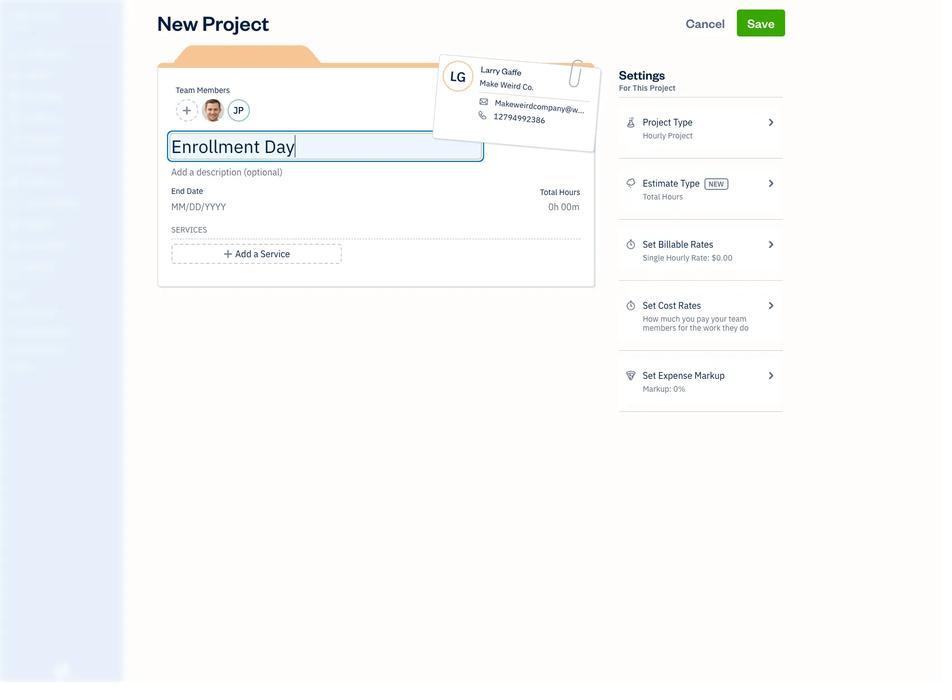 Task type: locate. For each thing, give the bounding box(es) containing it.
rates for set cost rates
[[678, 300, 701, 311]]

lg
[[449, 67, 467, 86]]

End date in  format text field
[[171, 201, 308, 212]]

set
[[643, 239, 656, 250], [643, 300, 656, 311], [643, 370, 656, 381]]

timetracking image
[[626, 238, 636, 251]]

1 vertical spatial set
[[643, 300, 656, 311]]

type up "hourly project"
[[673, 117, 693, 128]]

set for set expense markup
[[643, 370, 656, 381]]

1 chevronright image from the top
[[766, 177, 776, 190]]

report image
[[7, 262, 21, 273]]

markup:
[[643, 384, 672, 394]]

add team member image
[[182, 104, 192, 117]]

freshbooks image
[[53, 664, 71, 678]]

how much you pay your team members for the work they do
[[643, 314, 749, 333]]

inc
[[43, 10, 59, 21]]

2 vertical spatial set
[[643, 370, 656, 381]]

set for set cost rates
[[643, 300, 656, 311]]

2 chevronright image from the top
[[766, 299, 776, 312]]

cancel button
[[676, 10, 735, 36]]

chevronright image for set cost rates
[[766, 299, 776, 312]]

new
[[709, 180, 724, 188]]

0 vertical spatial type
[[673, 117, 693, 128]]

single hourly rate : $0.00
[[643, 253, 733, 263]]

owner
[[9, 22, 30, 31]]

expense image
[[7, 155, 21, 166]]

total hours up hourly budget text box
[[540, 187, 580, 197]]

do
[[740, 323, 749, 333]]

turtle
[[9, 10, 41, 21]]

hourly down set billable rates
[[666, 253, 689, 263]]

expense
[[658, 370, 692, 381]]

0%
[[673, 384, 685, 394]]

3 set from the top
[[643, 370, 656, 381]]

chevronright image
[[766, 177, 776, 190], [766, 299, 776, 312]]

$0.00
[[712, 253, 733, 263]]

set for set billable rates
[[643, 239, 656, 250]]

set up markup:
[[643, 370, 656, 381]]

Project Description text field
[[171, 165, 479, 179]]

set up single
[[643, 239, 656, 250]]

chevronright image
[[766, 115, 776, 129], [766, 238, 776, 251], [766, 369, 776, 382]]

total hours
[[540, 187, 580, 197], [643, 192, 683, 202]]

estimate type
[[643, 178, 700, 189]]

new project
[[157, 10, 269, 36]]

a
[[254, 248, 258, 260]]

1 vertical spatial type
[[680, 178, 700, 189]]

end
[[171, 186, 185, 196]]

rates
[[691, 239, 713, 250], [678, 300, 701, 311]]

how
[[643, 314, 659, 324]]

co.
[[522, 82, 534, 93]]

hours down estimate type
[[662, 192, 683, 202]]

1 vertical spatial chevronright image
[[766, 299, 776, 312]]

service
[[260, 248, 290, 260]]

chevronright image for set billable rates
[[766, 238, 776, 251]]

2 vertical spatial chevronright image
[[766, 369, 776, 382]]

1 horizontal spatial total
[[643, 192, 660, 202]]

new
[[157, 10, 198, 36]]

work
[[703, 323, 721, 333]]

project image
[[7, 177, 21, 188]]

expenses image
[[626, 369, 636, 382]]

plus image
[[223, 247, 233, 261]]

1 horizontal spatial total hours
[[643, 192, 683, 202]]

0 vertical spatial set
[[643, 239, 656, 250]]

0 horizontal spatial total
[[540, 187, 557, 197]]

much
[[661, 314, 680, 324]]

1 vertical spatial rates
[[678, 300, 701, 311]]

estimate
[[643, 178, 678, 189]]

markup: 0%
[[643, 384, 685, 394]]

team members
[[176, 85, 230, 95]]

total down 'estimate'
[[643, 192, 660, 202]]

project
[[202, 10, 269, 36], [650, 83, 676, 93], [643, 117, 671, 128], [668, 131, 693, 141]]

bank connections image
[[8, 344, 120, 353]]

cancel
[[686, 15, 725, 31]]

team
[[729, 314, 747, 324]]

hours
[[559, 187, 580, 197], [662, 192, 683, 202]]

0 vertical spatial chevronright image
[[766, 115, 776, 129]]

single
[[643, 253, 664, 263]]

larry
[[480, 64, 500, 76]]

2 chevronright image from the top
[[766, 238, 776, 251]]

3 chevronright image from the top
[[766, 369, 776, 382]]

end date
[[171, 186, 203, 196]]

add a service button
[[171, 244, 342, 264]]

for
[[678, 323, 688, 333]]

type left new
[[680, 178, 700, 189]]

Project Name text field
[[171, 135, 479, 157]]

settings for this project
[[619, 67, 676, 93]]

2 set from the top
[[643, 300, 656, 311]]

chevronright image for set expense markup
[[766, 369, 776, 382]]

date
[[187, 186, 203, 196]]

settings
[[619, 67, 665, 82]]

total
[[540, 187, 557, 197], [643, 192, 660, 202]]

rates up 'you'
[[678, 300, 701, 311]]

total hours down 'estimate'
[[643, 192, 683, 202]]

markup
[[695, 370, 725, 381]]

1 chevronright image from the top
[[766, 115, 776, 129]]

type for estimate type
[[680, 178, 700, 189]]

hourly down project type
[[643, 131, 666, 141]]

total up hourly budget text box
[[540, 187, 557, 197]]

apps image
[[8, 290, 120, 299]]

0 vertical spatial rates
[[691, 239, 713, 250]]

estimates image
[[626, 177, 636, 190]]

set up how
[[643, 300, 656, 311]]

hours up hourly budget text box
[[559, 187, 580, 197]]

project type
[[643, 117, 693, 128]]

type
[[673, 117, 693, 128], [680, 178, 700, 189]]

1 vertical spatial chevronright image
[[766, 238, 776, 251]]

1 set from the top
[[643, 239, 656, 250]]

0 vertical spatial chevronright image
[[766, 177, 776, 190]]

project inside settings for this project
[[650, 83, 676, 93]]

rates up rate
[[691, 239, 713, 250]]

hourly
[[643, 131, 666, 141], [666, 253, 689, 263]]

save button
[[737, 10, 785, 36]]

make
[[479, 78, 499, 89]]

client image
[[7, 70, 21, 81]]



Task type: vqa. For each thing, say whether or not it's contained in the screenshot.
the 0.00
no



Task type: describe. For each thing, give the bounding box(es) containing it.
this
[[633, 83, 648, 93]]

team members image
[[8, 308, 120, 317]]

set billable rates
[[643, 239, 713, 250]]

Hourly Budget text field
[[548, 201, 580, 212]]

turtle inc owner
[[9, 10, 59, 31]]

money image
[[7, 219, 21, 230]]

dashboard image
[[7, 49, 21, 60]]

members
[[643, 323, 676, 333]]

jp
[[233, 105, 244, 116]]

:
[[707, 253, 710, 263]]

phone image
[[476, 110, 488, 120]]

add a service
[[235, 248, 290, 260]]

projects image
[[626, 115, 636, 129]]

1 vertical spatial hourly
[[666, 253, 689, 263]]

gaffe
[[501, 66, 522, 78]]

add
[[235, 248, 251, 260]]

rates for set billable rates
[[691, 239, 713, 250]]

larry gaffe make weird co.
[[479, 64, 534, 93]]

chevronright image for project type
[[766, 115, 776, 129]]

items and services image
[[8, 326, 120, 335]]

timetracking image
[[626, 299, 636, 312]]

pay
[[697, 314, 709, 324]]

the
[[690, 323, 701, 333]]

0 vertical spatial hourly
[[643, 131, 666, 141]]

envelope image
[[478, 97, 489, 107]]

set expense markup
[[643, 370, 725, 381]]

rate
[[691, 253, 707, 263]]

0 horizontal spatial hours
[[559, 187, 580, 197]]

type for project type
[[673, 117, 693, 128]]

0 horizontal spatial total hours
[[540, 187, 580, 197]]

set cost rates
[[643, 300, 701, 311]]

services
[[171, 225, 207, 235]]

you
[[682, 314, 695, 324]]

your
[[711, 314, 727, 324]]

1 horizontal spatial hours
[[662, 192, 683, 202]]

timer image
[[7, 198, 21, 209]]

cost
[[658, 300, 676, 311]]

they
[[722, 323, 738, 333]]

settings image
[[8, 362, 120, 371]]

weird
[[500, 80, 521, 91]]

chart image
[[7, 240, 21, 252]]

team
[[176, 85, 195, 95]]

estimate image
[[7, 91, 21, 103]]

hourly project
[[643, 131, 693, 141]]

12794992386
[[493, 111, 546, 126]]

invoice image
[[7, 113, 21, 124]]

payment image
[[7, 134, 21, 145]]

billable
[[658, 239, 689, 250]]

save
[[747, 15, 775, 31]]

chevronright image for estimate type
[[766, 177, 776, 190]]

for
[[619, 83, 631, 93]]

makeweirdcompany@weird.co
[[494, 98, 602, 117]]

members
[[197, 85, 230, 95]]

main element
[[0, 0, 151, 682]]



